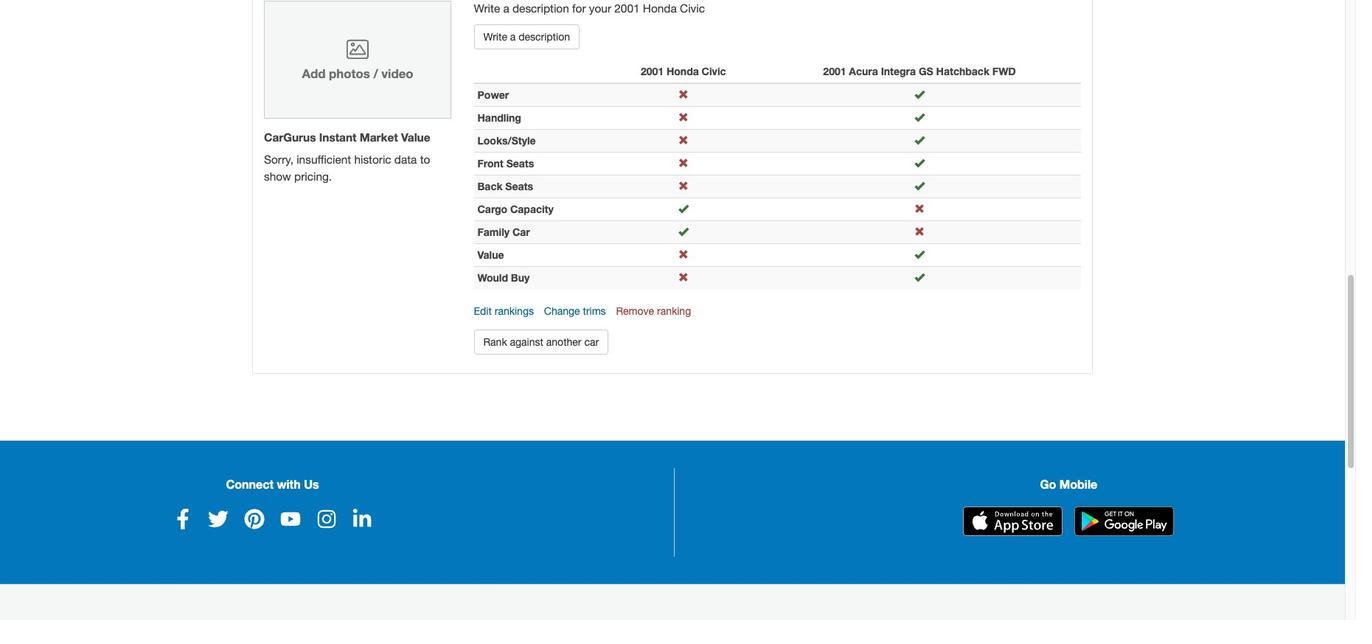 Task type: locate. For each thing, give the bounding box(es) containing it.
add photos / video link
[[264, 0, 451, 119]]

0 horizontal spatial a
[[503, 1, 509, 14]]

mobile
[[1060, 477, 1098, 491]]

0 vertical spatial ok image
[[915, 112, 925, 122]]

show
[[264, 170, 291, 183]]

seats down looks/style at the top left
[[506, 157, 534, 169]]

value up "would"
[[478, 248, 504, 261]]

would buy
[[478, 271, 530, 284]]

remove image
[[678, 135, 689, 145], [678, 181, 689, 191], [678, 272, 689, 282]]

seats
[[506, 157, 534, 169], [506, 180, 533, 192]]

rankings
[[495, 305, 534, 317]]

write up write a description link
[[474, 1, 500, 14]]

get it on google play image
[[1075, 507, 1174, 536]]

seats for back seats
[[506, 180, 533, 192]]

3 remove image from the top
[[678, 272, 689, 282]]

0 horizontal spatial value
[[401, 130, 430, 144]]

1 vertical spatial value
[[478, 248, 504, 261]]

honda
[[643, 1, 677, 14], [667, 65, 699, 77]]

cargo capacity
[[478, 203, 554, 215]]

1 vertical spatial a
[[510, 31, 516, 43]]

write
[[474, 1, 500, 14], [483, 31, 507, 43]]

us
[[304, 477, 319, 491]]

a for write a description for your 2001 honda civic
[[503, 1, 509, 14]]

market
[[360, 130, 398, 144]]

rank
[[483, 336, 507, 348]]

write up power at the top left
[[483, 31, 507, 43]]

family
[[478, 226, 510, 238]]

cargo
[[478, 203, 508, 215]]

sorry, insufficient historic data to show pricing.
[[264, 153, 430, 183]]

edit rankings link
[[474, 305, 534, 317]]

1 horizontal spatial 2001
[[641, 65, 664, 77]]

1 vertical spatial description
[[519, 31, 570, 43]]

to
[[420, 153, 430, 166]]

write a description for your 2001 honda civic
[[474, 1, 705, 14]]

2001 acura integra gs hatchback fwd
[[823, 65, 1016, 77]]

1 ok image from the top
[[915, 112, 925, 122]]

remove image for power
[[678, 89, 689, 99]]

rank against another car
[[483, 336, 599, 348]]

description down the write a description for your 2001 honda civic
[[519, 31, 570, 43]]

seats up cargo capacity
[[506, 180, 533, 192]]

front seats
[[478, 157, 534, 169]]

change trims
[[544, 305, 606, 317]]

ok image
[[915, 89, 925, 99], [915, 158, 925, 168], [915, 181, 925, 191], [678, 203, 689, 214], [678, 226, 689, 237], [915, 249, 925, 259], [915, 272, 925, 282]]

youtube image
[[280, 509, 301, 529]]

placeholder image icon image
[[347, 38, 369, 60]]

2 horizontal spatial 2001
[[823, 65, 846, 77]]

0 vertical spatial seats
[[506, 157, 534, 169]]

handling
[[478, 111, 521, 124]]

change trims link
[[544, 305, 606, 317]]

1 vertical spatial write
[[483, 31, 507, 43]]

another
[[546, 336, 582, 348]]

description
[[513, 1, 569, 14], [519, 31, 570, 43]]

car
[[513, 226, 530, 238]]

1 vertical spatial honda
[[667, 65, 699, 77]]

1 vertical spatial ok image
[[915, 135, 925, 145]]

remove image
[[678, 89, 689, 99], [678, 112, 689, 122], [678, 158, 689, 168], [915, 203, 925, 214], [915, 226, 925, 237], [678, 249, 689, 259]]

twitter image
[[208, 509, 229, 529]]

ok image for power
[[915, 89, 925, 99]]

0 vertical spatial description
[[513, 1, 569, 14]]

civic
[[680, 1, 705, 14], [702, 65, 726, 77]]

change
[[544, 305, 580, 317]]

connect
[[226, 477, 274, 491]]

cargurus
[[264, 130, 316, 144]]

2001 for 2001 acura integra gs hatchback fwd
[[823, 65, 846, 77]]

a
[[503, 1, 509, 14], [510, 31, 516, 43]]

edit rankings
[[474, 305, 534, 317]]

1 horizontal spatial value
[[478, 248, 504, 261]]

remove ranking
[[616, 305, 691, 317]]

0 vertical spatial value
[[401, 130, 430, 144]]

data
[[395, 153, 417, 166]]

cargurus instant market value
[[264, 130, 430, 144]]

0 vertical spatial a
[[503, 1, 509, 14]]

2001 for 2001 honda civic
[[641, 65, 664, 77]]

remove image for handling
[[678, 112, 689, 122]]

write for write a description for your 2001 honda civic
[[474, 1, 500, 14]]

historic
[[354, 153, 391, 166]]

ok image for looks/style
[[915, 135, 925, 145]]

back
[[478, 180, 503, 192]]

2 remove image from the top
[[678, 181, 689, 191]]

2 vertical spatial remove image
[[678, 272, 689, 282]]

your
[[589, 1, 611, 14]]

2 ok image from the top
[[915, 135, 925, 145]]

1 vertical spatial civic
[[702, 65, 726, 77]]

buy
[[511, 271, 530, 284]]

description up write a description
[[513, 1, 569, 14]]

2001 honda civic
[[641, 65, 726, 77]]

a for write a description
[[510, 31, 516, 43]]

1 vertical spatial seats
[[506, 180, 533, 192]]

trims
[[583, 305, 606, 317]]

/
[[374, 66, 378, 81]]

remove image for seats
[[678, 181, 689, 191]]

0 vertical spatial remove image
[[678, 135, 689, 145]]

0 vertical spatial write
[[474, 1, 500, 14]]

1 vertical spatial remove image
[[678, 181, 689, 191]]

write for write a description
[[483, 31, 507, 43]]

hatchback
[[936, 65, 990, 77]]

go mobile
[[1040, 477, 1098, 491]]

write a description link
[[474, 24, 580, 49]]

1 horizontal spatial a
[[510, 31, 516, 43]]

2001
[[615, 1, 640, 14], [641, 65, 664, 77], [823, 65, 846, 77]]

value up to
[[401, 130, 430, 144]]

ok image
[[915, 112, 925, 122], [915, 135, 925, 145]]

remove image for front seats
[[678, 158, 689, 168]]

value
[[401, 130, 430, 144], [478, 248, 504, 261]]

pricing.
[[294, 170, 332, 183]]

integra
[[881, 65, 916, 77]]

looks/style
[[478, 134, 536, 147]]



Task type: vqa. For each thing, say whether or not it's contained in the screenshot.
the bottom chevron down icon
no



Task type: describe. For each thing, give the bounding box(es) containing it.
remove ranking link
[[616, 305, 691, 317]]

1 remove image from the top
[[678, 135, 689, 145]]

description for write a description
[[519, 31, 570, 43]]

against
[[510, 336, 544, 348]]

power
[[478, 88, 509, 101]]

remove
[[616, 305, 654, 317]]

0 vertical spatial honda
[[643, 1, 677, 14]]

rank against another car link
[[474, 330, 609, 355]]

photos
[[329, 66, 370, 81]]

capacity
[[510, 203, 554, 215]]

add
[[302, 66, 326, 81]]

family car
[[478, 226, 530, 238]]

ok image for back seats
[[915, 181, 925, 191]]

sorry,
[[264, 153, 294, 166]]

fwd
[[993, 65, 1016, 77]]

with
[[277, 477, 301, 491]]

seats for front seats
[[506, 157, 534, 169]]

ok image for value
[[915, 249, 925, 259]]

would
[[478, 271, 508, 284]]

gs
[[919, 65, 934, 77]]

ranking
[[657, 305, 691, 317]]

back seats
[[478, 180, 533, 192]]

for
[[572, 1, 586, 14]]

edit
[[474, 305, 492, 317]]

description for write a description for your 2001 honda civic
[[513, 1, 569, 14]]

0 horizontal spatial 2001
[[615, 1, 640, 14]]

video
[[382, 66, 413, 81]]

pinterest image
[[244, 509, 265, 529]]

car
[[584, 336, 599, 348]]

write a description
[[483, 31, 570, 43]]

instagram image
[[316, 509, 337, 529]]

remove image for buy
[[678, 272, 689, 282]]

instant
[[319, 130, 357, 144]]

add photos / video
[[302, 66, 413, 81]]

facebook image
[[172, 509, 193, 529]]

ok image for handling
[[915, 112, 925, 122]]

0 vertical spatial civic
[[680, 1, 705, 14]]

remove image for value
[[678, 249, 689, 259]]

front
[[478, 157, 504, 169]]

acura
[[849, 65, 878, 77]]

connect with us
[[226, 477, 319, 491]]

insufficient
[[297, 153, 351, 166]]

go
[[1040, 477, 1056, 491]]

ok image for front seats
[[915, 158, 925, 168]]

download on the app store image
[[964, 507, 1063, 536]]

linkedin image
[[352, 509, 373, 529]]

ok image for would buy
[[915, 272, 925, 282]]



